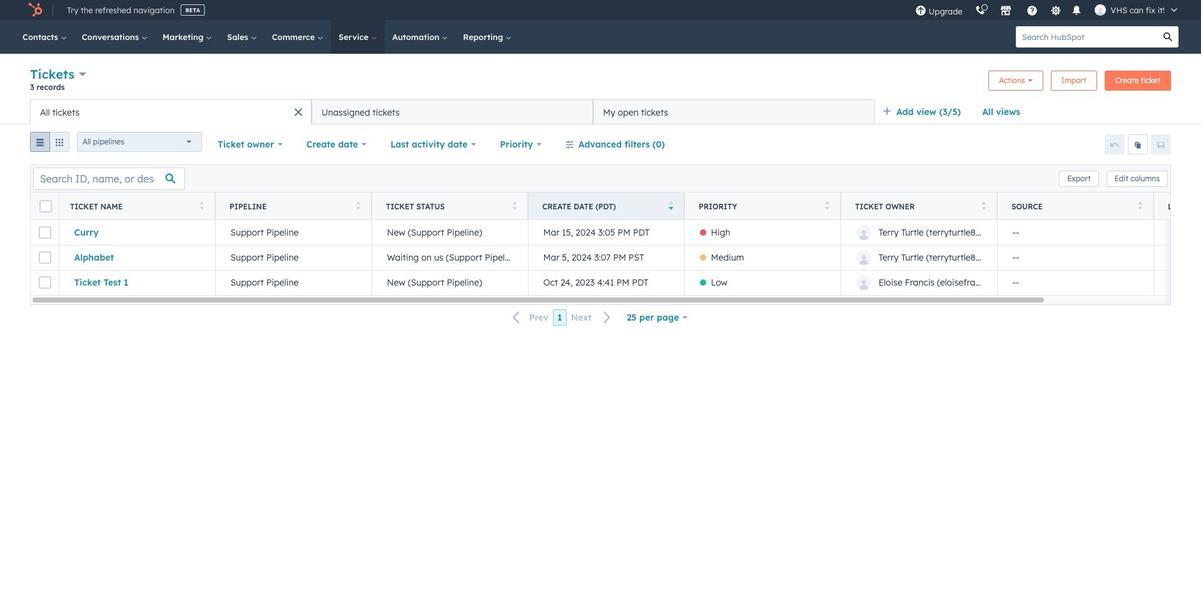 Task type: locate. For each thing, give the bounding box(es) containing it.
1 press to sort. image from the left
[[356, 201, 361, 210]]

menu
[[909, 0, 1187, 20]]

group
[[30, 132, 69, 157]]

Search ID, name, or description search field
[[33, 167, 185, 190]]

1 press to sort. element from the left
[[199, 201, 204, 212]]

1 press to sort. image from the left
[[199, 201, 204, 210]]

press to sort. image
[[199, 201, 204, 210], [825, 201, 830, 210], [982, 201, 986, 210], [1138, 201, 1143, 210]]

3 press to sort. image from the left
[[982, 201, 986, 210]]

1 horizontal spatial press to sort. image
[[512, 201, 517, 210]]

press to sort. image for 1st press to sort. element
[[199, 201, 204, 210]]

banner
[[30, 65, 1172, 100]]

Search HubSpot search field
[[1016, 26, 1158, 48]]

0 horizontal spatial press to sort. image
[[356, 201, 361, 210]]

2 press to sort. image from the left
[[512, 201, 517, 210]]

4 press to sort. image from the left
[[1138, 201, 1143, 210]]

3 press to sort. element from the left
[[512, 201, 517, 212]]

2 press to sort. image from the left
[[825, 201, 830, 210]]

2 press to sort. element from the left
[[356, 201, 361, 212]]

press to sort. element
[[199, 201, 204, 212], [356, 201, 361, 212], [512, 201, 517, 212], [825, 201, 830, 212], [982, 201, 986, 212], [1138, 201, 1143, 212]]

descending sort. press to sort ascending. image
[[669, 201, 673, 210]]

press to sort. image for 5th press to sort. element from the right
[[356, 201, 361, 210]]

press to sort. image
[[356, 201, 361, 210], [512, 201, 517, 210]]

jer mill image
[[1095, 4, 1106, 16]]



Task type: describe. For each thing, give the bounding box(es) containing it.
press to sort. image for 5th press to sort. element from the left
[[982, 201, 986, 210]]

5 press to sort. element from the left
[[982, 201, 986, 212]]

descending sort. press to sort ascending. element
[[669, 201, 673, 212]]

6 press to sort. element from the left
[[1138, 201, 1143, 212]]

4 press to sort. element from the left
[[825, 201, 830, 212]]

pagination navigation
[[506, 310, 619, 326]]

press to sort. image for fourth press to sort. element from right
[[512, 201, 517, 210]]

marketplaces image
[[1001, 6, 1012, 17]]

press to sort. image for 1st press to sort. element from the right
[[1138, 201, 1143, 210]]

press to sort. image for 3rd press to sort. element from right
[[825, 201, 830, 210]]



Task type: vqa. For each thing, say whether or not it's contained in the screenshot.
LAST NAME
no



